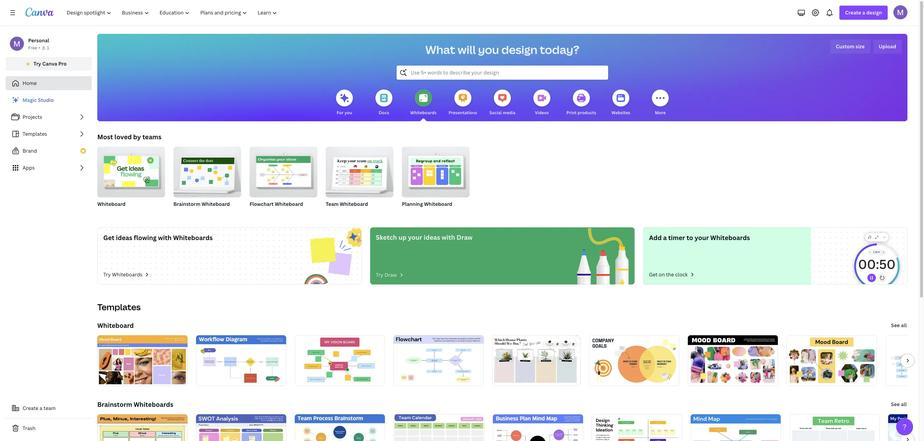 Task type: vqa. For each thing, say whether or not it's contained in the screenshot.
For
yes



Task type: describe. For each thing, give the bounding box(es) containing it.
timer
[[668, 233, 685, 242]]

you inside button
[[345, 110, 352, 116]]

brainstorm whiteboards link
[[97, 400, 173, 409]]

docs button
[[376, 85, 393, 121]]

most loved by teams
[[97, 133, 161, 141]]

see all link for whiteboard
[[891, 318, 908, 333]]

brainstorm for brainstorm whiteboards
[[97, 400, 132, 409]]

team whiteboard
[[326, 201, 368, 207]]

maria williams image
[[894, 5, 908, 19]]

upload button
[[873, 39, 902, 54]]

on
[[659, 271, 665, 278]]

try canva pro
[[34, 60, 67, 67]]

planning whiteboard
[[402, 201, 452, 207]]

1 horizontal spatial ideas
[[424, 233, 440, 242]]

apps
[[23, 164, 35, 171]]

the
[[666, 271, 674, 278]]

flowchart whiteboard
[[250, 201, 303, 207]]

sketch up your ideas with draw
[[376, 233, 473, 242]]

see all for whiteboard
[[891, 322, 907, 329]]

clock
[[675, 271, 688, 278]]

teams
[[142, 133, 161, 141]]

create a team button
[[6, 401, 92, 415]]

try for get
[[103, 271, 111, 278]]

0 horizontal spatial draw
[[385, 272, 397, 278]]

projects link
[[6, 110, 92, 124]]

presentations button
[[449, 85, 477, 121]]

trash link
[[6, 421, 92, 436]]

websites
[[612, 110, 630, 116]]

more
[[655, 110, 666, 116]]

for you
[[337, 110, 352, 116]]

create for create a design
[[845, 9, 861, 16]]

studio
[[38, 97, 54, 103]]

get for get ideas flowing with whiteboards
[[103, 233, 114, 242]]

1 vertical spatial templates
[[97, 301, 141, 313]]

0 vertical spatial you
[[478, 42, 499, 57]]

presentations
[[449, 110, 477, 116]]

try canva pro button
[[6, 57, 92, 71]]

a for team
[[40, 405, 42, 412]]

pro
[[58, 60, 67, 67]]

social media button
[[489, 85, 516, 121]]

all for brainstorm whiteboards
[[901, 401, 907, 408]]

group for brainstorm whiteboard
[[174, 144, 241, 197]]

social media
[[489, 110, 516, 116]]

products
[[578, 110, 596, 116]]

a for design
[[863, 9, 865, 16]]

brainstorm whiteboard
[[174, 201, 230, 207]]

whiteboard for planning whiteboard
[[424, 201, 452, 207]]

personal
[[28, 37, 49, 44]]

print products button
[[567, 85, 596, 121]]

videos
[[535, 110, 549, 116]]

videos button
[[534, 85, 551, 121]]

free •
[[28, 45, 40, 51]]

by
[[133, 133, 141, 141]]

planning whiteboard group
[[402, 144, 470, 217]]

try whiteboards
[[103, 271, 142, 278]]

•
[[39, 45, 40, 51]]

media
[[503, 110, 516, 116]]

get for get on the clock
[[649, 271, 658, 278]]

see for whiteboard
[[891, 322, 900, 329]]

up
[[399, 233, 407, 242]]

flowchart
[[250, 201, 274, 207]]

whiteboard link
[[97, 321, 134, 330]]

print products
[[567, 110, 596, 116]]

more button
[[652, 85, 669, 121]]

brainstorm whiteboards
[[97, 400, 173, 409]]

home link
[[6, 76, 92, 90]]

brainstorm whiteboard group
[[174, 144, 241, 217]]

projects
[[23, 114, 42, 120]]



Task type: locate. For each thing, give the bounding box(es) containing it.
0 vertical spatial see all
[[891, 322, 907, 329]]

0 horizontal spatial design
[[502, 42, 538, 57]]

0 vertical spatial create
[[845, 9, 861, 16]]

what
[[426, 42, 456, 57]]

size
[[856, 43, 865, 50]]

1 horizontal spatial a
[[663, 233, 667, 242]]

0 horizontal spatial try
[[34, 60, 41, 67]]

1 vertical spatial draw
[[385, 272, 397, 278]]

for you button
[[336, 85, 353, 121]]

1 vertical spatial a
[[663, 233, 667, 242]]

try
[[34, 60, 41, 67], [103, 271, 111, 278], [376, 272, 383, 278]]

get on the clock
[[649, 271, 688, 278]]

group for planning whiteboard
[[402, 144, 470, 197]]

most
[[97, 133, 113, 141]]

whiteboards button
[[410, 85, 437, 121]]

? button
[[897, 419, 913, 436]]

0 vertical spatial get
[[103, 233, 114, 242]]

create up custom size
[[845, 9, 861, 16]]

social
[[489, 110, 502, 116]]

0 horizontal spatial your
[[408, 233, 422, 242]]

1 vertical spatial see all
[[891, 401, 907, 408]]

see all for brainstorm whiteboards
[[891, 401, 907, 408]]

0 vertical spatial see
[[891, 322, 900, 329]]

None search field
[[397, 66, 608, 80]]

ideas right up
[[424, 233, 440, 242]]

a right add
[[663, 233, 667, 242]]

add
[[649, 233, 662, 242]]

trash
[[23, 425, 35, 432]]

all for whiteboard
[[901, 322, 907, 329]]

brand link
[[6, 144, 92, 158]]

1 horizontal spatial you
[[478, 42, 499, 57]]

custom
[[836, 43, 855, 50]]

magic studio link
[[6, 93, 92, 107]]

add a timer to your whiteboards
[[649, 233, 750, 242]]

a inside create a team button
[[40, 405, 42, 412]]

0 vertical spatial brainstorm
[[174, 201, 200, 207]]

team whiteboard group
[[326, 144, 394, 217]]

upload
[[879, 43, 897, 50]]

2 all from the top
[[901, 401, 907, 408]]

whiteboard for flowchart whiteboard
[[275, 201, 303, 207]]

a left team
[[40, 405, 42, 412]]

1 vertical spatial you
[[345, 110, 352, 116]]

1 vertical spatial get
[[649, 271, 658, 278]]

custom size button
[[830, 39, 871, 54]]

brainstorm for brainstorm whiteboard
[[174, 201, 200, 207]]

0 vertical spatial templates
[[23, 130, 47, 137]]

you right will
[[478, 42, 499, 57]]

see all link for brainstorm whiteboards
[[891, 397, 908, 412]]

team
[[44, 405, 56, 412]]

home
[[23, 80, 37, 86]]

for
[[337, 110, 344, 116]]

0 vertical spatial draw
[[457, 233, 473, 242]]

group
[[97, 144, 165, 197], [174, 144, 241, 197], [250, 144, 317, 197], [326, 144, 394, 197], [402, 144, 470, 197]]

templates link
[[6, 127, 92, 141]]

canva
[[42, 60, 57, 67]]

templates
[[23, 130, 47, 137], [97, 301, 141, 313]]

you
[[478, 42, 499, 57], [345, 110, 352, 116]]

templates down projects
[[23, 130, 47, 137]]

your
[[408, 233, 422, 242], [695, 233, 709, 242]]

1 see all from the top
[[891, 322, 907, 329]]

2 horizontal spatial try
[[376, 272, 383, 278]]

2 vertical spatial a
[[40, 405, 42, 412]]

1 horizontal spatial create
[[845, 9, 861, 16]]

group for team whiteboard
[[326, 144, 394, 197]]

2 horizontal spatial a
[[863, 9, 865, 16]]

Search search field
[[411, 66, 594, 79]]

try draw
[[376, 272, 397, 278]]

create left team
[[23, 405, 38, 412]]

whiteboard for team whiteboard
[[340, 201, 368, 207]]

1 horizontal spatial templates
[[97, 301, 141, 313]]

websites button
[[612, 85, 630, 121]]

whiteboard
[[97, 201, 126, 207], [202, 201, 230, 207], [275, 201, 303, 207], [340, 201, 368, 207], [424, 201, 452, 207], [97, 321, 134, 330]]

a inside create a design dropdown button
[[863, 9, 865, 16]]

0 vertical spatial all
[[901, 322, 907, 329]]

list containing magic studio
[[6, 93, 92, 175]]

loved
[[114, 133, 132, 141]]

to
[[687, 233, 693, 242]]

1 vertical spatial see all link
[[891, 397, 908, 412]]

2 see from the top
[[891, 401, 900, 408]]

flowchart whiteboard group
[[250, 144, 317, 217]]

1 vertical spatial see
[[891, 401, 900, 408]]

1 horizontal spatial try
[[103, 271, 111, 278]]

1 horizontal spatial design
[[867, 9, 882, 16]]

templates up the whiteboard link
[[97, 301, 141, 313]]

whiteboard group
[[97, 144, 165, 217]]

create inside dropdown button
[[845, 9, 861, 16]]

0 horizontal spatial get
[[103, 233, 114, 242]]

design up the search search field
[[502, 42, 538, 57]]

2 see all from the top
[[891, 401, 907, 408]]

0 horizontal spatial ideas
[[116, 233, 132, 242]]

whiteboard inside "group"
[[340, 201, 368, 207]]

create a design button
[[840, 6, 888, 20]]

see all
[[891, 322, 907, 329], [891, 401, 907, 408]]

1 vertical spatial brainstorm
[[97, 400, 132, 409]]

2 group from the left
[[174, 144, 241, 197]]

docs
[[379, 110, 389, 116]]

apps link
[[6, 161, 92, 175]]

0 horizontal spatial templates
[[23, 130, 47, 137]]

free
[[28, 45, 37, 51]]

0 horizontal spatial a
[[40, 405, 42, 412]]

today?
[[540, 42, 580, 57]]

0 vertical spatial a
[[863, 9, 865, 16]]

see
[[891, 322, 900, 329], [891, 401, 900, 408]]

brand
[[23, 147, 37, 154]]

1 see all link from the top
[[891, 318, 908, 333]]

team
[[326, 201, 339, 207]]

2 see all link from the top
[[891, 397, 908, 412]]

1 vertical spatial design
[[502, 42, 538, 57]]

group for whiteboard
[[97, 144, 165, 197]]

0 horizontal spatial brainstorm
[[97, 400, 132, 409]]

get ideas flowing with whiteboards
[[103, 233, 213, 242]]

design left maria williams image
[[867, 9, 882, 16]]

create a team
[[23, 405, 56, 412]]

design
[[867, 9, 882, 16], [502, 42, 538, 57]]

draw
[[457, 233, 473, 242], [385, 272, 397, 278]]

you right for
[[345, 110, 352, 116]]

1 group from the left
[[97, 144, 165, 197]]

custom size
[[836, 43, 865, 50]]

your right up
[[408, 233, 422, 242]]

whiteboard for brainstorm whiteboard
[[202, 201, 230, 207]]

your right to
[[695, 233, 709, 242]]

whiteboard inside 'group'
[[424, 201, 452, 207]]

ideas
[[424, 233, 440, 242], [116, 233, 132, 242]]

3 group from the left
[[250, 144, 317, 197]]

design inside create a design dropdown button
[[867, 9, 882, 16]]

?
[[903, 422, 907, 432]]

see for brainstorm whiteboards
[[891, 401, 900, 408]]

1 horizontal spatial get
[[649, 271, 658, 278]]

0 horizontal spatial with
[[158, 233, 172, 242]]

get
[[103, 233, 114, 242], [649, 271, 658, 278]]

0 vertical spatial design
[[867, 9, 882, 16]]

what will you design today?
[[426, 42, 580, 57]]

all
[[901, 322, 907, 329], [901, 401, 907, 408]]

magic
[[23, 97, 37, 103]]

print
[[567, 110, 577, 116]]

1 horizontal spatial your
[[695, 233, 709, 242]]

brainstorm inside brainstorm whiteboard group
[[174, 201, 200, 207]]

create for create a team
[[23, 405, 38, 412]]

create a design
[[845, 9, 882, 16]]

a up 'size'
[[863, 9, 865, 16]]

5 group from the left
[[402, 144, 470, 197]]

brainstorm
[[174, 201, 200, 207], [97, 400, 132, 409]]

0 horizontal spatial you
[[345, 110, 352, 116]]

magic studio
[[23, 97, 54, 103]]

0 vertical spatial see all link
[[891, 318, 908, 333]]

will
[[458, 42, 476, 57]]

planning
[[402, 201, 423, 207]]

sketch
[[376, 233, 397, 242]]

create
[[845, 9, 861, 16], [23, 405, 38, 412]]

1 horizontal spatial brainstorm
[[174, 201, 200, 207]]

1 horizontal spatial with
[[442, 233, 455, 242]]

with
[[442, 233, 455, 242], [158, 233, 172, 242]]

1
[[47, 45, 49, 51]]

1 vertical spatial all
[[901, 401, 907, 408]]

0 horizontal spatial create
[[23, 405, 38, 412]]

1 see from the top
[[891, 322, 900, 329]]

1 vertical spatial create
[[23, 405, 38, 412]]

a
[[863, 9, 865, 16], [663, 233, 667, 242], [40, 405, 42, 412]]

1 all from the top
[[901, 322, 907, 329]]

top level navigation element
[[62, 6, 283, 20]]

group for flowchart whiteboard
[[250, 144, 317, 197]]

4 group from the left
[[326, 144, 394, 197]]

flowing
[[134, 233, 157, 242]]

try for sketch
[[376, 272, 383, 278]]

a for timer
[[663, 233, 667, 242]]

ideas left flowing
[[116, 233, 132, 242]]

list
[[6, 93, 92, 175]]

create inside button
[[23, 405, 38, 412]]

1 horizontal spatial draw
[[457, 233, 473, 242]]

try inside button
[[34, 60, 41, 67]]



